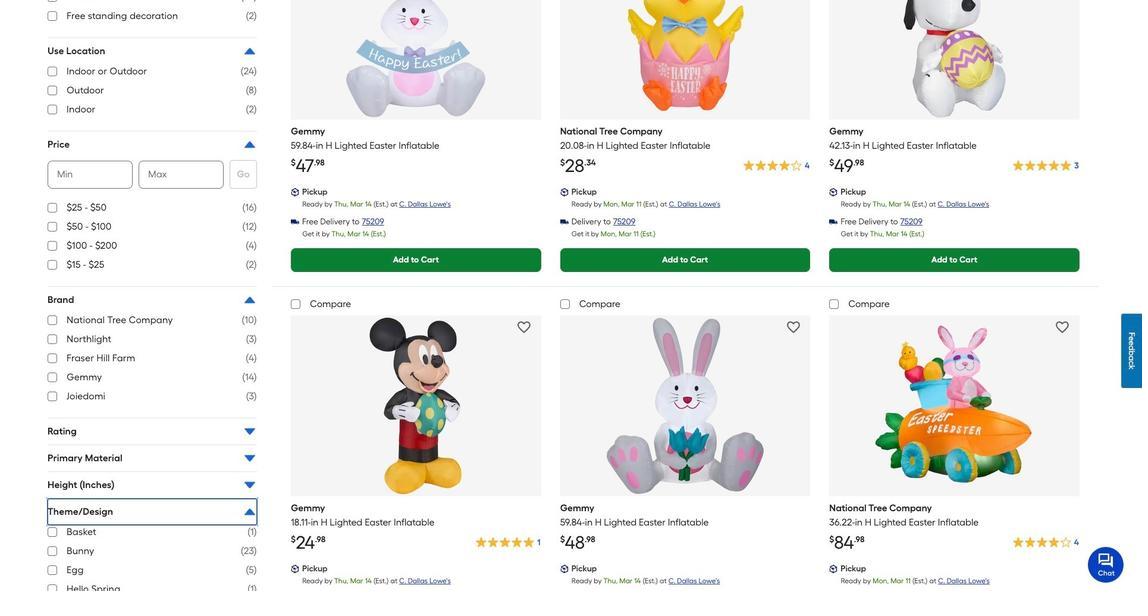 Task type: locate. For each thing, give the bounding box(es) containing it.
1 vertical spatial triangle down image
[[243, 451, 257, 466]]

actual price $48.98 element
[[561, 532, 596, 554]]

actual price $28.34 element
[[561, 155, 596, 177]]

1 horizontal spatial 4 stars image
[[1012, 535, 1080, 553]]

0 vertical spatial 4 stars image
[[742, 158, 811, 176]]

pickup image down actual price $28.34 element
[[561, 188, 569, 196]]

1 horizontal spatial heart outline image
[[1057, 321, 1070, 334]]

0 horizontal spatial truck filled image
[[291, 218, 299, 226]]

truck filled image down the actual price $47.98 element
[[291, 218, 299, 226]]

triangle up image
[[243, 44, 257, 58], [243, 138, 257, 152]]

pickup image
[[291, 188, 299, 196], [561, 188, 569, 196], [830, 188, 838, 196], [561, 565, 569, 573], [830, 565, 838, 573]]

1 vertical spatial triangle up image
[[243, 505, 257, 519]]

0 vertical spatial 5 stars image
[[1012, 158, 1080, 176]]

0 vertical spatial triangle up image
[[243, 293, 257, 307]]

1 vertical spatial triangle up image
[[243, 138, 257, 152]]

truck filled image down the actual price $49.98 element
[[830, 218, 838, 226]]

4 stars image
[[742, 158, 811, 176], [1012, 535, 1080, 553]]

2 triangle up image from the top
[[243, 505, 257, 519]]

pickup image down actual price $48.98 element
[[561, 565, 569, 573]]

0 vertical spatial triangle up image
[[243, 44, 257, 58]]

5 stars image
[[1012, 158, 1080, 176], [475, 535, 541, 553]]

pickup image down the actual price $47.98 element
[[291, 188, 299, 196]]

0 horizontal spatial 5 stars image
[[475, 535, 541, 553]]

0 horizontal spatial heart outline image
[[787, 321, 800, 334]]

0 vertical spatial triangle down image
[[243, 424, 257, 439]]

1 horizontal spatial truck filled image
[[830, 218, 838, 226]]

pickup image for truck filled image
[[561, 188, 569, 196]]

actual price $47.98 element
[[291, 155, 325, 177]]

2 heart outline image from the left
[[1057, 321, 1070, 334]]

triangle down image
[[243, 424, 257, 439], [243, 451, 257, 466]]

4 stars image for actual price $84.98 element
[[1012, 535, 1080, 553]]

0 horizontal spatial 4 stars image
[[742, 158, 811, 176]]

1 triangle up image from the top
[[243, 293, 257, 307]]

pickup image for 2nd truck filled icon from the right
[[291, 188, 299, 196]]

pickup image down actual price $84.98 element
[[830, 565, 838, 573]]

actual price $24.98 element
[[291, 532, 326, 554]]

1 vertical spatial 4 stars image
[[1012, 535, 1080, 553]]

1 vertical spatial 5 stars image
[[475, 535, 541, 553]]

2 truck filled image from the left
[[830, 218, 838, 226]]

pickup image down the actual price $49.98 element
[[830, 188, 838, 196]]

heart outline image
[[787, 321, 800, 334], [1057, 321, 1070, 334]]

actual price $84.98 element
[[830, 532, 865, 554]]

1 horizontal spatial 5 stars image
[[1012, 158, 1080, 176]]

triangle up image
[[243, 293, 257, 307], [243, 505, 257, 519]]

2 triangle up image from the top
[[243, 138, 257, 152]]

truck filled image
[[291, 218, 299, 226], [830, 218, 838, 226]]



Task type: vqa. For each thing, say whether or not it's contained in the screenshot.
flooring the my
no



Task type: describe. For each thing, give the bounding box(es) containing it.
truck filled image
[[561, 218, 569, 226]]

20.08-in h lighted easter inflatable image
[[596, 0, 775, 118]]

5 stars image for actual price $24.98 element
[[475, 535, 541, 553]]

actual price $49.98 element
[[830, 155, 865, 177]]

59.84-in h lighted easter inflatable image
[[327, 0, 506, 118]]

chat invite button image
[[1089, 546, 1125, 583]]

pickup image
[[291, 565, 299, 573]]

1 triangle down image from the top
[[243, 424, 257, 439]]

triangle down image
[[243, 478, 257, 492]]

1 heart outline image from the left
[[787, 321, 800, 334]]

1 truck filled image from the left
[[291, 218, 299, 226]]

2 triangle down image from the top
[[243, 451, 257, 466]]

4 stars image for actual price $28.34 element
[[742, 158, 811, 176]]

5 stars image for the actual price $49.98 element
[[1012, 158, 1080, 176]]

1 triangle up image from the top
[[243, 44, 257, 58]]

heart outline image
[[518, 321, 531, 334]]

pickup image for first truck filled icon from the right
[[830, 188, 838, 196]]



